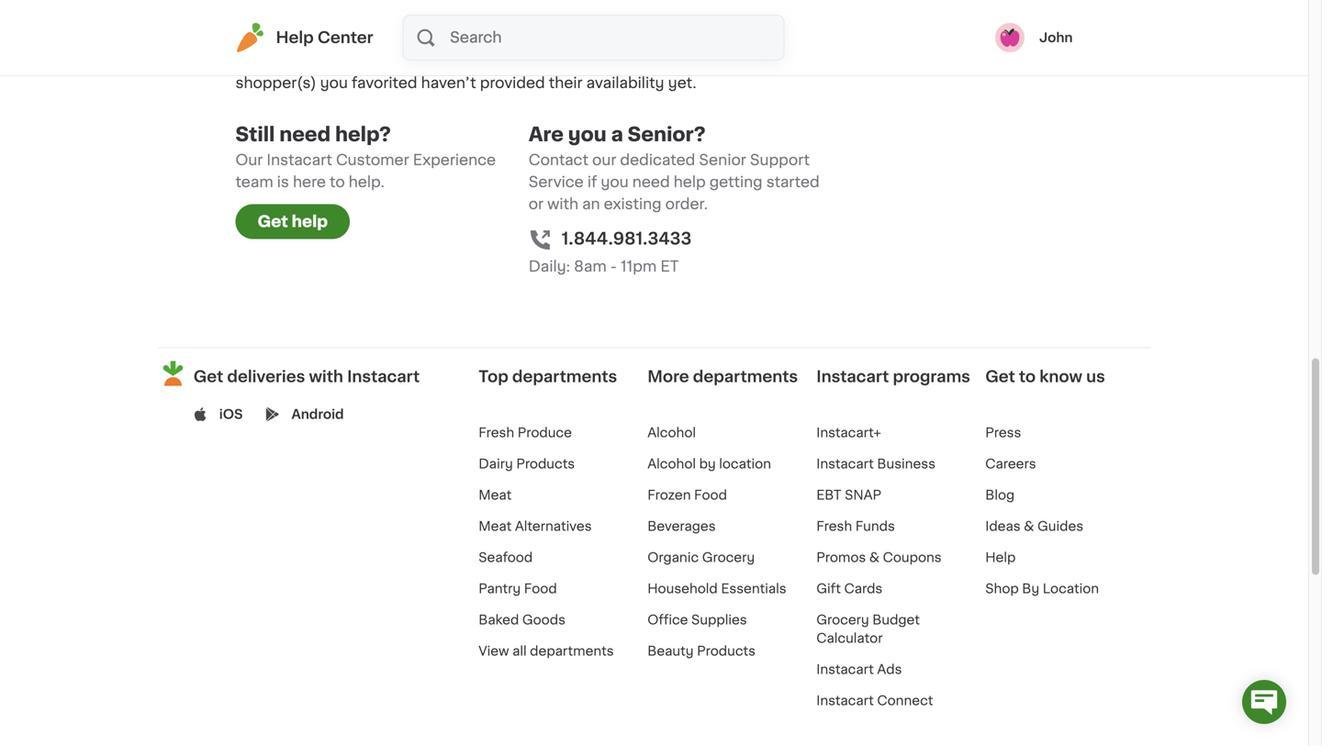Task type: vqa. For each thing, say whether or not it's contained in the screenshot.
the bottom "Grocery"
yes



Task type: describe. For each thing, give the bounding box(es) containing it.
daily: 8am - 11pm et
[[529, 259, 679, 274]]

center
[[318, 30, 373, 45]]

instacart shopper app logo image
[[158, 359, 188, 389]]

a inside if you can't select a favorite shopper during checkout, it may be because the shopper(s) you favorited haven't provided their availability yet.
[[372, 54, 381, 68]]

meat alternatives
[[479, 520, 592, 533]]

help for help center
[[276, 30, 314, 45]]

top
[[479, 369, 509, 385]]

favorite
[[384, 54, 440, 68]]

calculator
[[817, 632, 883, 645]]

budget
[[873, 614, 920, 627]]

et
[[661, 259, 679, 274]]

provided
[[480, 76, 545, 90]]

senior
[[699, 153, 747, 168]]

ebt snap link
[[817, 489, 882, 502]]

instacart business link
[[817, 458, 936, 471]]

snap
[[845, 489, 882, 502]]

departments for top departments
[[512, 369, 617, 385]]

select
[[323, 54, 368, 68]]

android
[[292, 408, 344, 421]]

organic
[[648, 551, 699, 564]]

are
[[529, 125, 564, 144]]

you right if
[[601, 175, 629, 190]]

dedicated
[[620, 153, 696, 168]]

more
[[648, 369, 689, 385]]

instacart programs
[[817, 369, 971, 385]]

baked
[[479, 614, 519, 627]]

ideas & guides link
[[986, 520, 1084, 533]]

instacart for instacart business
[[817, 458, 874, 471]]

get for get help
[[258, 214, 288, 230]]

careers link
[[986, 458, 1037, 471]]

instacart+ link
[[817, 427, 882, 439]]

be
[[686, 54, 705, 68]]

availability
[[587, 76, 665, 90]]

beauty
[[648, 645, 694, 658]]

pantry food link
[[479, 583, 557, 596]]

0 horizontal spatial grocery
[[702, 551, 755, 564]]

getting
[[710, 175, 763, 190]]

departments for more departments
[[693, 369, 798, 385]]

frozen food link
[[648, 489, 727, 502]]

by
[[699, 458, 716, 471]]

-
[[611, 259, 617, 274]]

get deliveries with instacart
[[194, 369, 420, 385]]

office supplies link
[[648, 614, 747, 627]]

Search search field
[[448, 16, 784, 60]]

get help
[[258, 214, 328, 230]]

food for frozen food
[[694, 489, 727, 502]]

instacart for instacart connect
[[817, 695, 874, 708]]

help inside button
[[292, 214, 328, 230]]

an
[[582, 197, 600, 212]]

dairy products
[[479, 458, 575, 471]]

1 vertical spatial with
[[309, 369, 343, 385]]

you up our
[[568, 125, 607, 144]]

& for promos
[[870, 551, 880, 564]]

supplies
[[692, 614, 747, 627]]

john
[[1040, 31, 1073, 44]]

1.844.981.3433
[[562, 231, 692, 247]]

still need help? our instacart customer experience team is here to help.
[[236, 125, 496, 190]]

ideas
[[986, 520, 1021, 533]]

us
[[1087, 369, 1106, 385]]

beverages link
[[648, 520, 716, 533]]

favorited
[[352, 76, 417, 90]]

to inside still need help? our instacart customer experience team is here to help.
[[330, 175, 345, 190]]

customer
[[336, 153, 409, 168]]

location
[[719, 458, 771, 471]]

help inside are you a senior? contact our dedicated senior support service if you need help getting started or with an existing order.
[[674, 175, 706, 190]]

it
[[637, 54, 647, 68]]

get for get to know us
[[986, 369, 1016, 385]]

ebt
[[817, 489, 842, 502]]

service
[[529, 175, 584, 190]]

essentials
[[721, 583, 787, 596]]

fresh for fresh funds
[[817, 520, 852, 533]]

daily:
[[529, 259, 570, 274]]

our
[[592, 153, 617, 168]]

help center link
[[236, 23, 373, 52]]

1.844.981.3433 link
[[562, 227, 692, 252]]

help?
[[335, 125, 391, 144]]

11pm
[[621, 259, 657, 274]]

or
[[529, 197, 544, 212]]

alternatives
[[515, 520, 592, 533]]

more departments
[[648, 369, 798, 385]]

shop by location link
[[986, 583, 1099, 596]]

pantry food
[[479, 583, 557, 596]]

programs
[[893, 369, 971, 385]]

shop
[[986, 583, 1019, 596]]

checkout,
[[560, 54, 633, 68]]

gift cards link
[[817, 583, 883, 596]]

connect
[[877, 695, 934, 708]]



Task type: locate. For each thing, give the bounding box(es) containing it.
with
[[548, 197, 579, 212], [309, 369, 343, 385]]

0 vertical spatial to
[[330, 175, 345, 190]]

0 horizontal spatial food
[[524, 583, 557, 596]]

0 horizontal spatial with
[[309, 369, 343, 385]]

guides
[[1038, 520, 1084, 533]]

0 vertical spatial a
[[372, 54, 381, 68]]

funds
[[856, 520, 895, 533]]

alcohol
[[648, 427, 696, 439], [648, 458, 696, 471]]

0 horizontal spatial to
[[330, 175, 345, 190]]

household
[[648, 583, 718, 596]]

1 horizontal spatial &
[[1024, 520, 1035, 533]]

1 horizontal spatial to
[[1019, 369, 1036, 385]]

promos & coupons link
[[817, 551, 942, 564]]

need
[[279, 125, 331, 144], [633, 175, 670, 190]]

get for get deliveries with instacart
[[194, 369, 223, 385]]

meat alternatives link
[[479, 520, 592, 533]]

fresh funds
[[817, 520, 895, 533]]

fresh up dairy
[[479, 427, 514, 439]]

is
[[277, 175, 289, 190]]

products for beauty products
[[697, 645, 756, 658]]

seafood link
[[479, 551, 533, 564]]

haven't
[[421, 76, 476, 90]]

view all departments link
[[479, 645, 614, 658]]

with inside are you a senior? contact our dedicated senior support service if you need help getting started or with an existing order.
[[548, 197, 579, 212]]

frozen food
[[648, 489, 727, 502]]

if
[[588, 175, 597, 190]]

are you a senior? contact our dedicated senior support service if you need help getting started or with an existing order.
[[529, 125, 820, 212]]

departments up produce
[[512, 369, 617, 385]]

products
[[516, 458, 575, 471], [697, 645, 756, 658]]

get down is
[[258, 214, 288, 230]]

help link
[[986, 551, 1016, 564]]

0 horizontal spatial &
[[870, 551, 880, 564]]

order.
[[666, 197, 708, 212]]

& right ideas on the bottom of the page
[[1024, 520, 1035, 533]]

help center
[[276, 30, 373, 45]]

departments right more
[[693, 369, 798, 385]]

get up "press" link
[[986, 369, 1016, 385]]

get
[[258, 214, 288, 230], [194, 369, 223, 385], [986, 369, 1016, 385]]

to left know
[[1019, 369, 1036, 385]]

food down alcohol by location link at the bottom
[[694, 489, 727, 502]]

1 vertical spatial grocery
[[817, 614, 869, 627]]

may
[[651, 54, 683, 68]]

instacart+
[[817, 427, 882, 439]]

alcohol down alcohol link on the bottom of the page
[[648, 458, 696, 471]]

meat for meat link
[[479, 489, 512, 502]]

grocery inside grocery budget calculator
[[817, 614, 869, 627]]

coupons
[[883, 551, 942, 564]]

alcohol for alcohol by location
[[648, 458, 696, 471]]

alcohol link
[[648, 427, 696, 439]]

help.
[[349, 175, 385, 190]]

0 vertical spatial grocery
[[702, 551, 755, 564]]

instacart image
[[236, 23, 265, 52]]

0 vertical spatial products
[[516, 458, 575, 471]]

help up shop
[[986, 551, 1016, 564]]

a up our
[[611, 125, 623, 144]]

1 horizontal spatial grocery
[[817, 614, 869, 627]]

0 vertical spatial meat
[[479, 489, 512, 502]]

ios app store logo image
[[194, 408, 207, 422]]

1 horizontal spatial get
[[258, 214, 288, 230]]

1 vertical spatial to
[[1019, 369, 1036, 385]]

help for 'help' link
[[986, 551, 1016, 564]]

products down produce
[[516, 458, 575, 471]]

beauty products link
[[648, 645, 756, 658]]

help up order.
[[674, 175, 706, 190]]

0 vertical spatial alcohol
[[648, 427, 696, 439]]

2 alcohol from the top
[[648, 458, 696, 471]]

0 vertical spatial need
[[279, 125, 331, 144]]

1 vertical spatial help
[[986, 551, 1016, 564]]

instacart inside still need help? our instacart customer experience team is here to help.
[[267, 153, 332, 168]]

ideas & guides
[[986, 520, 1084, 533]]

0 vertical spatial help
[[674, 175, 706, 190]]

fresh produce
[[479, 427, 572, 439]]

to right the here
[[330, 175, 345, 190]]

1 alcohol from the top
[[648, 427, 696, 439]]

help inside 'link'
[[276, 30, 314, 45]]

ads
[[877, 663, 902, 676]]

0 horizontal spatial get
[[194, 369, 223, 385]]

8am
[[574, 259, 607, 274]]

& for ideas
[[1024, 520, 1035, 533]]

ios link
[[219, 405, 243, 424]]

meat down dairy
[[479, 489, 512, 502]]

grocery budget calculator link
[[817, 614, 920, 645]]

need down dedicated
[[633, 175, 670, 190]]

1 horizontal spatial help
[[986, 551, 1016, 564]]

frozen
[[648, 489, 691, 502]]

android play store logo image
[[266, 408, 280, 422]]

0 vertical spatial fresh
[[479, 427, 514, 439]]

office
[[648, 614, 688, 627]]

if
[[236, 54, 246, 68]]

the
[[776, 54, 801, 68]]

user avatar image
[[996, 23, 1025, 52]]

need inside still need help? our instacart customer experience team is here to help.
[[279, 125, 331, 144]]

help
[[674, 175, 706, 190], [292, 214, 328, 230]]

gift
[[817, 583, 841, 596]]

senior?
[[628, 125, 706, 144]]

team
[[236, 175, 273, 190]]

by
[[1022, 583, 1040, 596]]

& down funds
[[870, 551, 880, 564]]

android link
[[292, 405, 344, 424]]

food for pantry food
[[524, 583, 557, 596]]

1 vertical spatial a
[[611, 125, 623, 144]]

location
[[1043, 583, 1099, 596]]

press link
[[986, 427, 1022, 439]]

organic grocery link
[[648, 551, 755, 564]]

0 horizontal spatial a
[[372, 54, 381, 68]]

1 horizontal spatial help
[[674, 175, 706, 190]]

experience
[[413, 153, 496, 168]]

departments down goods on the left of the page
[[530, 645, 614, 658]]

with down service
[[548, 197, 579, 212]]

shop by location
[[986, 583, 1099, 596]]

help up can't
[[276, 30, 314, 45]]

1 vertical spatial need
[[633, 175, 670, 190]]

0 horizontal spatial help
[[292, 214, 328, 230]]

fresh
[[479, 427, 514, 439], [817, 520, 852, 533]]

0 vertical spatial &
[[1024, 520, 1035, 533]]

to
[[330, 175, 345, 190], [1019, 369, 1036, 385]]

view
[[479, 645, 509, 658]]

pantry
[[479, 583, 521, 596]]

because
[[709, 54, 773, 68]]

meat for meat alternatives
[[479, 520, 512, 533]]

here
[[293, 175, 326, 190]]

1 horizontal spatial with
[[548, 197, 579, 212]]

during
[[509, 54, 556, 68]]

1 vertical spatial alcohol
[[648, 458, 696, 471]]

fresh down 'ebt'
[[817, 520, 852, 533]]

household essentials
[[648, 583, 787, 596]]

need inside are you a senior? contact our dedicated senior support service if you need help getting started or with an existing order.
[[633, 175, 670, 190]]

instacart connect
[[817, 695, 934, 708]]

products for dairy products
[[516, 458, 575, 471]]

2 meat from the top
[[479, 520, 512, 533]]

get help button
[[236, 204, 350, 239]]

need up the here
[[279, 125, 331, 144]]

get inside button
[[258, 214, 288, 230]]

alcohol by location
[[648, 458, 771, 471]]

a up favorited at left
[[372, 54, 381, 68]]

0 horizontal spatial fresh
[[479, 427, 514, 439]]

our
[[236, 153, 263, 168]]

0 horizontal spatial help
[[276, 30, 314, 45]]

0 vertical spatial food
[[694, 489, 727, 502]]

yet.
[[668, 76, 697, 90]]

business
[[877, 458, 936, 471]]

1 vertical spatial products
[[697, 645, 756, 658]]

1 vertical spatial help
[[292, 214, 328, 230]]

0 vertical spatial with
[[548, 197, 579, 212]]

you down 'select' at the top of the page
[[320, 76, 348, 90]]

fresh funds link
[[817, 520, 895, 533]]

instacart ads
[[817, 663, 902, 676]]

instacart for instacart programs
[[817, 369, 889, 385]]

get right "instacart shopper app logo"
[[194, 369, 223, 385]]

1 vertical spatial food
[[524, 583, 557, 596]]

food up goods on the left of the page
[[524, 583, 557, 596]]

help down the here
[[292, 214, 328, 230]]

fresh for fresh produce
[[479, 427, 514, 439]]

1 horizontal spatial need
[[633, 175, 670, 190]]

can't
[[281, 54, 319, 68]]

a inside are you a senior? contact our dedicated senior support service if you need help getting started or with an existing order.
[[611, 125, 623, 144]]

1 horizontal spatial fresh
[[817, 520, 852, 533]]

grocery up calculator at the right bottom of the page
[[817, 614, 869, 627]]

products down the supplies on the bottom right
[[697, 645, 756, 658]]

meat link
[[479, 489, 512, 502]]

with up android
[[309, 369, 343, 385]]

2 horizontal spatial get
[[986, 369, 1016, 385]]

press
[[986, 427, 1022, 439]]

promos & coupons
[[817, 551, 942, 564]]

their
[[549, 76, 583, 90]]

0 horizontal spatial need
[[279, 125, 331, 144]]

blog
[[986, 489, 1015, 502]]

instacart for instacart ads
[[817, 663, 874, 676]]

you right if on the top of the page
[[249, 54, 277, 68]]

0 vertical spatial help
[[276, 30, 314, 45]]

alcohol up alcohol by location link at the bottom
[[648, 427, 696, 439]]

1 horizontal spatial a
[[611, 125, 623, 144]]

started
[[767, 175, 820, 190]]

1 horizontal spatial food
[[694, 489, 727, 502]]

promos
[[817, 551, 866, 564]]

0 horizontal spatial products
[[516, 458, 575, 471]]

alcohol for alcohol link on the bottom of the page
[[648, 427, 696, 439]]

1 vertical spatial &
[[870, 551, 880, 564]]

meat down meat link
[[479, 520, 512, 533]]

1 horizontal spatial products
[[697, 645, 756, 658]]

dairy
[[479, 458, 513, 471]]

gift cards
[[817, 583, 883, 596]]

seafood
[[479, 551, 533, 564]]

grocery up "household essentials"
[[702, 551, 755, 564]]

1 vertical spatial meat
[[479, 520, 512, 533]]

1 vertical spatial fresh
[[817, 520, 852, 533]]

produce
[[518, 427, 572, 439]]

alcohol by location link
[[648, 458, 771, 471]]

1 meat from the top
[[479, 489, 512, 502]]

shopper
[[444, 54, 505, 68]]



